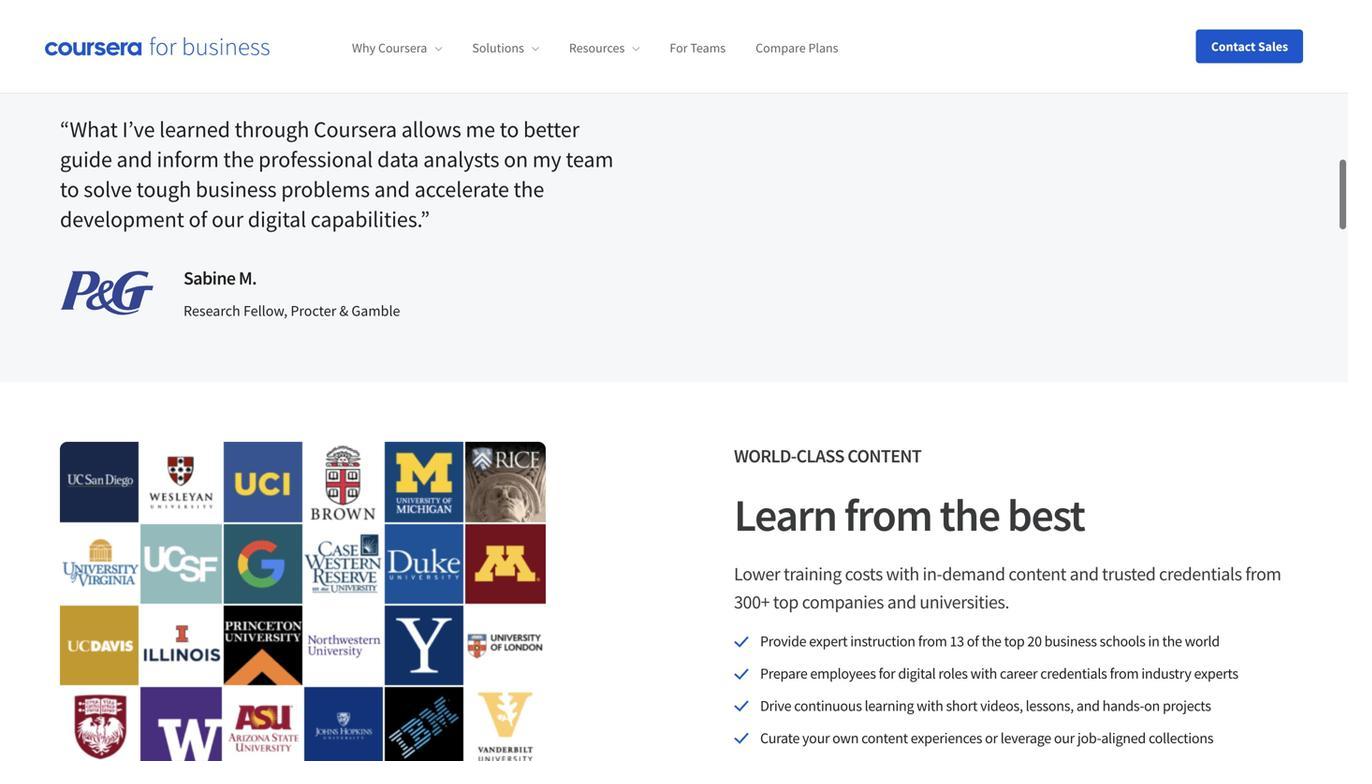 Task type: locate. For each thing, give the bounding box(es) containing it.
0 vertical spatial of
[[189, 205, 207, 233]]

0 vertical spatial credentials
[[1159, 562, 1242, 586]]

content
[[848, 444, 921, 468], [1009, 562, 1066, 586], [861, 729, 908, 748]]

0 horizontal spatial top
[[773, 591, 799, 614]]

short
[[946, 697, 978, 715]]

world-
[[734, 444, 796, 468]]

0 vertical spatial with
[[886, 562, 919, 586]]

0 vertical spatial top
[[773, 591, 799, 614]]

learning right based
[[186, 53, 240, 71]]

for
[[670, 40, 688, 56]]

drive continuous learning with short videos, lessons, and hands-on projects
[[760, 697, 1211, 715]]

business
[[196, 175, 277, 203], [1045, 632, 1097, 651]]

2 vertical spatial with
[[917, 697, 943, 715]]

guide
[[60, 145, 112, 173]]

13
[[950, 632, 964, 651]]

our up sabine m.
[[212, 205, 243, 233]]

own
[[833, 729, 859, 748]]

1 vertical spatial digital
[[898, 664, 936, 683]]

0 vertical spatial business
[[196, 175, 277, 203]]

the
[[223, 145, 254, 173], [514, 175, 544, 203], [940, 487, 1000, 543], [982, 632, 1002, 651], [1162, 632, 1182, 651]]

learn
[[734, 487, 837, 543]]

content down best
[[1009, 562, 1066, 586]]

business right 20
[[1045, 632, 1097, 651]]

content right own
[[861, 729, 908, 748]]

tough
[[136, 175, 191, 203]]

better
[[523, 115, 580, 143]]

0 vertical spatial our
[[212, 205, 243, 233]]

and
[[117, 145, 152, 173], [374, 175, 410, 203], [1070, 562, 1099, 586], [887, 591, 916, 614], [1077, 697, 1100, 715]]

to
[[500, 115, 519, 143], [60, 175, 79, 203]]

with inside lower training costs with in-demand content and trusted credentials from 300+ top companies and universities.
[[886, 562, 919, 586]]

1 horizontal spatial credentials
[[1159, 562, 1242, 586]]

digital inside what i've learned through coursera allows me to better guide and inform the professional data analysts on my team to solve tough business problems and accelerate the development of our digital capabilities.
[[248, 205, 306, 233]]

and up instruction
[[887, 591, 916, 614]]

300+
[[734, 591, 770, 614]]

0 horizontal spatial our
[[212, 205, 243, 233]]

learning down for
[[865, 697, 914, 715]]

on left projects
[[1144, 697, 1160, 715]]

the right in
[[1162, 632, 1182, 651]]

0 horizontal spatial to
[[60, 175, 79, 203]]

prepare
[[760, 664, 808, 683]]

credentials up lessons,
[[1040, 664, 1107, 683]]

to right me
[[500, 115, 519, 143]]

1 vertical spatial credentials
[[1040, 664, 1107, 683]]

1 vertical spatial learning
[[865, 697, 914, 715]]

1 horizontal spatial on
[[1144, 697, 1160, 715]]

explore skill-based learning
[[60, 53, 240, 71]]

explore skill-based learning link
[[45, 39, 281, 84]]

or
[[985, 729, 998, 748]]

curate
[[760, 729, 800, 748]]

2 vertical spatial content
[[861, 729, 908, 748]]

1 vertical spatial business
[[1045, 632, 1097, 651]]

content up the learn from the best
[[848, 444, 921, 468]]

provide expert instruction from 13 of the top 20 business schools in the world
[[760, 632, 1220, 651]]

compare plans link
[[756, 40, 838, 56]]

learning
[[186, 53, 240, 71], [865, 697, 914, 715]]

solutions
[[472, 40, 524, 56]]

coursera
[[378, 40, 427, 56], [314, 115, 397, 143]]

1 vertical spatial content
[[1009, 562, 1066, 586]]

lower
[[734, 562, 780, 586]]

explore
[[60, 53, 109, 71]]

projects
[[1163, 697, 1211, 715]]

business down inform
[[196, 175, 277, 203]]

with left in-
[[886, 562, 919, 586]]

the down through
[[223, 145, 254, 173]]

aligned
[[1101, 729, 1146, 748]]

contact
[[1211, 38, 1256, 55]]

on
[[504, 145, 528, 173], [1144, 697, 1160, 715]]

to down guide
[[60, 175, 79, 203]]

plans
[[808, 40, 838, 56]]

universities.
[[920, 591, 1009, 614]]

gamble
[[352, 302, 400, 320]]

schools
[[1100, 632, 1146, 651]]

0 horizontal spatial digital
[[248, 205, 306, 233]]

credentials inside lower training costs with in-demand content and trusted credentials from 300+ top companies and universities.
[[1159, 562, 1242, 586]]

0 vertical spatial coursera
[[378, 40, 427, 56]]

top right 300+
[[773, 591, 799, 614]]

why
[[352, 40, 376, 56]]

0 vertical spatial content
[[848, 444, 921, 468]]

0 vertical spatial digital
[[248, 205, 306, 233]]

provide
[[760, 632, 806, 651]]

with left short
[[917, 697, 943, 715]]

digital right for
[[898, 664, 936, 683]]

0 horizontal spatial credentials
[[1040, 664, 1107, 683]]

1 vertical spatial our
[[1054, 729, 1075, 748]]

thirty logos from well known universities image
[[60, 442, 546, 761]]

from
[[844, 487, 932, 543], [1245, 562, 1281, 586], [918, 632, 947, 651], [1110, 664, 1139, 683]]

of inside what i've learned through coursera allows me to better guide and inform the professional data analysts on my team to solve tough business problems and accelerate the development of our digital capabilities.
[[189, 205, 207, 233]]

digital
[[248, 205, 306, 233], [898, 664, 936, 683]]

0 horizontal spatial on
[[504, 145, 528, 173]]

industry
[[1142, 664, 1191, 683]]

with right roles
[[971, 664, 997, 683]]

class
[[796, 444, 844, 468]]

1 vertical spatial of
[[967, 632, 979, 651]]

with
[[886, 562, 919, 586], [971, 664, 997, 683], [917, 697, 943, 715]]

on left my
[[504, 145, 528, 173]]

data
[[377, 145, 419, 173]]

0 horizontal spatial learning
[[186, 53, 240, 71]]

0 vertical spatial on
[[504, 145, 528, 173]]

0 horizontal spatial of
[[189, 205, 207, 233]]

coursera for business image
[[45, 37, 270, 56]]

of down tough on the left of the page
[[189, 205, 207, 233]]

career
[[1000, 664, 1038, 683]]

roles
[[938, 664, 968, 683]]

0 horizontal spatial business
[[196, 175, 277, 203]]

sabine
[[184, 267, 235, 290]]

job-
[[1078, 729, 1101, 748]]

digital down problems
[[248, 205, 306, 233]]

learned
[[159, 115, 230, 143]]

coursera up professional
[[314, 115, 397, 143]]

1 vertical spatial on
[[1144, 697, 1160, 715]]

solutions link
[[472, 40, 539, 56]]

sabine m.
[[184, 267, 257, 290]]

1 vertical spatial coursera
[[314, 115, 397, 143]]

of
[[189, 205, 207, 233], [967, 632, 979, 651]]

of right 13
[[967, 632, 979, 651]]

professional
[[258, 145, 373, 173]]

with for in-
[[886, 562, 919, 586]]

prepare employees for digital roles with career credentials from industry experts
[[760, 664, 1238, 683]]

credentials
[[1159, 562, 1242, 586], [1040, 664, 1107, 683]]

the up demand
[[940, 487, 1000, 543]]

credentials up world
[[1159, 562, 1242, 586]]

0 vertical spatial to
[[500, 115, 519, 143]]

top left 20
[[1004, 632, 1025, 651]]

experiences
[[911, 729, 982, 748]]

1 vertical spatial with
[[971, 664, 997, 683]]

our left job-
[[1054, 729, 1075, 748]]

and down i've
[[117, 145, 152, 173]]

our
[[212, 205, 243, 233], [1054, 729, 1075, 748]]

coursera right why at the left
[[378, 40, 427, 56]]

me
[[466, 115, 495, 143]]

1 horizontal spatial top
[[1004, 632, 1025, 651]]

accelerate
[[415, 175, 509, 203]]

and left trusted
[[1070, 562, 1099, 586]]

&
[[339, 302, 349, 320]]



Task type: vqa. For each thing, say whether or not it's contained in the screenshot.
"credentials" inside the Lower Training Costs With In-Demand Content And Trusted Credentials From 300+ Top Companies And Universities.
yes



Task type: describe. For each thing, give the bounding box(es) containing it.
your
[[802, 729, 830, 748]]

sales
[[1258, 38, 1288, 55]]

lessons,
[[1026, 697, 1074, 715]]

with for short
[[917, 697, 943, 715]]

world
[[1185, 632, 1220, 651]]

expert
[[809, 632, 848, 651]]

training
[[784, 562, 842, 586]]

1 vertical spatial to
[[60, 175, 79, 203]]

1 horizontal spatial of
[[967, 632, 979, 651]]

capabilities.
[[311, 205, 420, 233]]

compare
[[756, 40, 806, 56]]

for teams link
[[670, 40, 726, 56]]

and up job-
[[1077, 697, 1100, 715]]

coursera inside what i've learned through coursera allows me to better guide and inform the professional data analysts on my team to solve tough business problems and accelerate the development of our digital capabilities.
[[314, 115, 397, 143]]

on inside what i've learned through coursera allows me to better guide and inform the professional data analysts on my team to solve tough business problems and accelerate the development of our digital capabilities.
[[504, 145, 528, 173]]

skill-
[[112, 53, 144, 71]]

for
[[879, 664, 896, 683]]

curate your own content experiences or leverage our job-aligned collections
[[760, 729, 1214, 748]]

from inside lower training costs with in-demand content and trusted credentials from 300+ top companies and universities.
[[1245, 562, 1281, 586]]

world-class content
[[734, 444, 921, 468]]

business inside what i've learned through coursera allows me to better guide and inform the professional data analysts on my team to solve tough business problems and accelerate the development of our digital capabilities.
[[196, 175, 277, 203]]

top inside lower training costs with in-demand content and trusted credentials from 300+ top companies and universities.
[[773, 591, 799, 614]]

costs
[[845, 562, 883, 586]]

experts
[[1194, 664, 1238, 683]]

0 vertical spatial learning
[[186, 53, 240, 71]]

trusted
[[1102, 562, 1156, 586]]

drive
[[760, 697, 791, 715]]

m.
[[239, 267, 257, 290]]

leverage
[[1001, 729, 1051, 748]]

research fellow, procter & gamble
[[184, 302, 400, 320]]

the down my
[[514, 175, 544, 203]]

instruction
[[850, 632, 915, 651]]

lower training costs with in-demand content and trusted credentials from 300+ top companies and universities.
[[734, 562, 1281, 614]]

and down data
[[374, 175, 410, 203]]

why coursera link
[[352, 40, 442, 56]]

analysts
[[423, 145, 499, 173]]

resources link
[[569, 40, 640, 56]]

hands-
[[1103, 697, 1144, 715]]

development
[[60, 205, 184, 233]]

1 horizontal spatial to
[[500, 115, 519, 143]]

inform
[[157, 145, 219, 173]]

collections
[[1149, 729, 1214, 748]]

in-
[[923, 562, 942, 586]]

companies
[[802, 591, 884, 614]]

teams
[[690, 40, 726, 56]]

allows
[[401, 115, 461, 143]]

procter
[[291, 302, 336, 320]]

i've
[[122, 115, 155, 143]]

p&g logo image
[[60, 271, 154, 315]]

demand
[[942, 562, 1005, 586]]

solve
[[84, 175, 132, 203]]

videos,
[[980, 697, 1023, 715]]

1 horizontal spatial business
[[1045, 632, 1097, 651]]

employees
[[810, 664, 876, 683]]

research
[[184, 302, 240, 320]]

problems
[[281, 175, 370, 203]]

team
[[566, 145, 614, 173]]

compare plans
[[756, 40, 838, 56]]

contact sales
[[1211, 38, 1288, 55]]

1 horizontal spatial digital
[[898, 664, 936, 683]]

1 vertical spatial top
[[1004, 632, 1025, 651]]

our inside what i've learned through coursera allows me to better guide and inform the professional data analysts on my team to solve tough business problems and accelerate the development of our digital capabilities.
[[212, 205, 243, 233]]

what
[[70, 115, 118, 143]]

for teams
[[670, 40, 726, 56]]

fellow,
[[243, 302, 288, 320]]

continuous
[[794, 697, 862, 715]]

my
[[533, 145, 561, 173]]

the up prepare employees for digital roles with career credentials from industry experts
[[982, 632, 1002, 651]]

best
[[1007, 487, 1085, 543]]

why coursera
[[352, 40, 427, 56]]

20
[[1027, 632, 1042, 651]]

resources
[[569, 40, 625, 56]]

learn from the best
[[734, 487, 1085, 543]]

1 horizontal spatial our
[[1054, 729, 1075, 748]]

content inside lower training costs with in-demand content and trusted credentials from 300+ top companies and universities.
[[1009, 562, 1066, 586]]

what i've learned through coursera allows me to better guide and inform the professional data analysts on my team to solve tough business problems and accelerate the development of our digital capabilities.
[[60, 115, 614, 233]]

based
[[144, 53, 183, 71]]

1 horizontal spatial learning
[[865, 697, 914, 715]]



